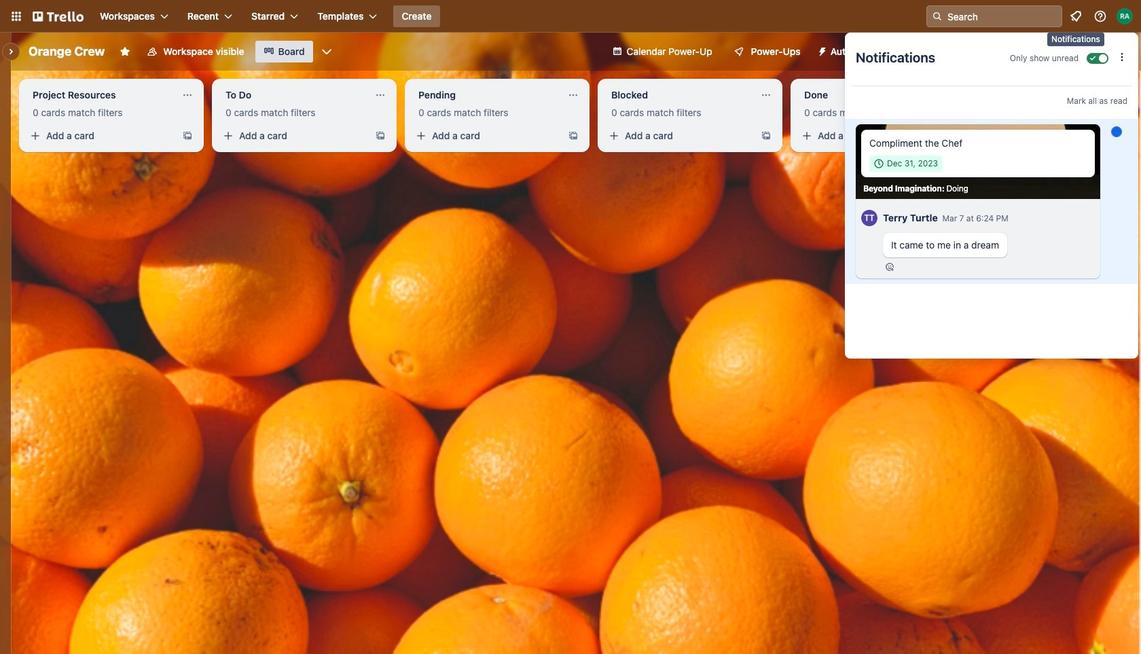 Task type: vqa. For each thing, say whether or not it's contained in the screenshot.
last for day
no



Task type: locate. For each thing, give the bounding box(es) containing it.
tooltip
[[1048, 33, 1105, 46]]

create from template… image
[[182, 130, 193, 141], [568, 130, 579, 141], [954, 130, 965, 141]]

0 horizontal spatial create from template… image
[[375, 130, 386, 141]]

3 create from template… image from the left
[[954, 130, 965, 141]]

ruby anderson (rubyanderson7) image right open information menu icon
[[1117, 8, 1133, 24]]

1 horizontal spatial create from template… image
[[761, 130, 772, 141]]

ruby anderson (rubyanderson7) image down the search field
[[1033, 42, 1052, 61]]

None text field
[[217, 84, 370, 106]]

search image
[[932, 11, 943, 22]]

primary element
[[0, 0, 1142, 33]]

0 horizontal spatial ruby anderson (rubyanderson7) image
[[1033, 42, 1052, 61]]

1 horizontal spatial create from template… image
[[568, 130, 579, 141]]

back to home image
[[33, 5, 84, 27]]

create from template… image
[[375, 130, 386, 141], [761, 130, 772, 141]]

2 horizontal spatial create from template… image
[[954, 130, 965, 141]]

1 create from template… image from the left
[[375, 130, 386, 141]]

sm image
[[812, 41, 831, 60]]

1 vertical spatial ruby anderson (rubyanderson7) image
[[1033, 42, 1052, 61]]

1 horizontal spatial ruby anderson (rubyanderson7) image
[[1117, 8, 1133, 24]]

0 horizontal spatial create from template… image
[[182, 130, 193, 141]]

Search field
[[943, 7, 1062, 26]]

None text field
[[24, 84, 177, 106], [410, 84, 563, 106], [603, 84, 756, 106], [796, 84, 949, 106], [24, 84, 177, 106], [410, 84, 563, 106], [603, 84, 756, 106], [796, 84, 949, 106]]

2 create from template… image from the left
[[568, 130, 579, 141]]

ruby anderson (rubyanderson7) image
[[1117, 8, 1133, 24], [1033, 42, 1052, 61]]

customize views image
[[320, 45, 334, 58]]

0 notifications image
[[1068, 8, 1085, 24]]

star or unstar board image
[[120, 46, 131, 57]]



Task type: describe. For each thing, give the bounding box(es) containing it.
1 create from template… image from the left
[[182, 130, 193, 141]]

show menu image
[[1116, 45, 1130, 58]]

0 vertical spatial ruby anderson (rubyanderson7) image
[[1117, 8, 1133, 24]]

Board name text field
[[22, 41, 112, 63]]

2 create from template… image from the left
[[761, 130, 772, 141]]

terry turtle (terryturtle) image
[[862, 208, 878, 228]]

open information menu image
[[1094, 10, 1108, 23]]



